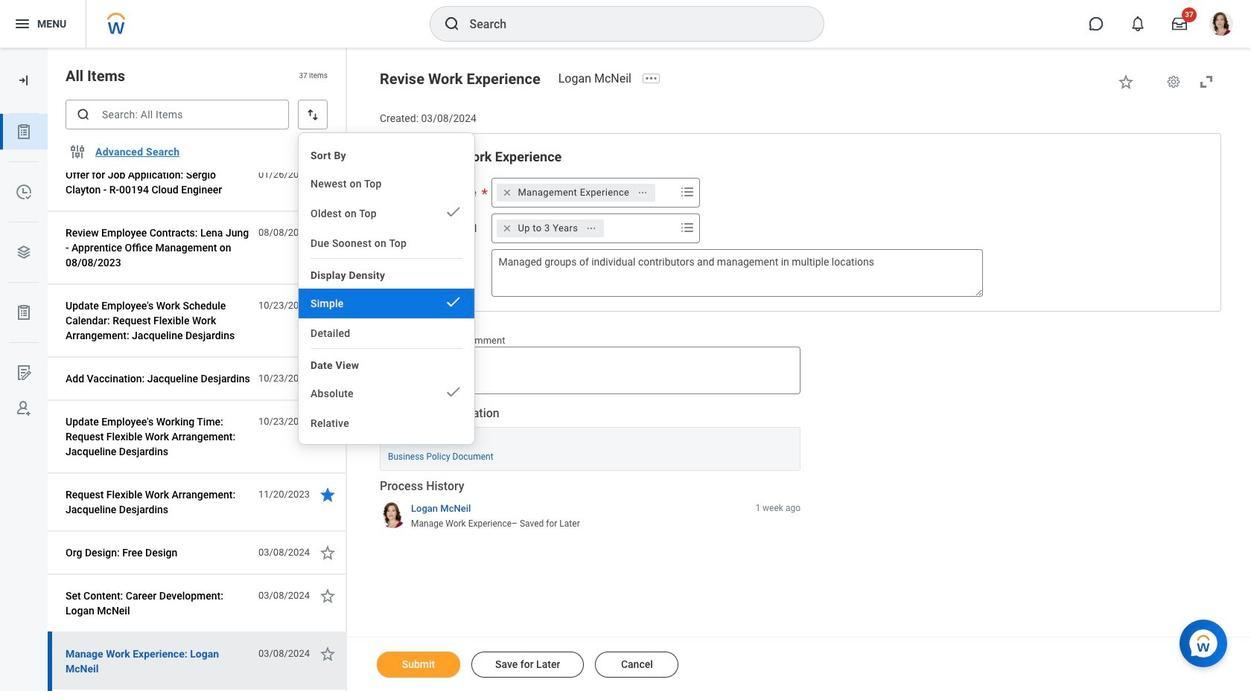 Task type: describe. For each thing, give the bounding box(es) containing it.
Search Workday  search field
[[470, 7, 793, 40]]

fullscreen image
[[1197, 73, 1215, 91]]

clipboard image
[[15, 304, 33, 322]]

up to 3 years element
[[518, 222, 578, 235]]

x small image for management experience element
[[500, 185, 515, 200]]

1 check image from the top
[[445, 203, 462, 221]]

clipboard image
[[15, 123, 33, 141]]

profile logan mcneil image
[[1209, 12, 1233, 39]]

management experience element
[[518, 186, 629, 199]]

management experience, press delete to clear value. option
[[497, 184, 655, 202]]

notifications large image
[[1130, 16, 1145, 31]]

related actions image for management experience element
[[638, 187, 648, 198]]

sort image
[[305, 107, 320, 122]]

prompts image
[[679, 183, 697, 201]]

rename image
[[15, 364, 33, 382]]

3 check image from the top
[[445, 384, 462, 401]]



Task type: locate. For each thing, give the bounding box(es) containing it.
menu
[[299, 139, 474, 439]]

1 star image from the top
[[319, 224, 337, 242]]

None text field
[[419, 347, 801, 395]]

action bar region
[[347, 637, 1251, 692]]

1 x small image from the top
[[500, 185, 515, 200]]

additional information region
[[380, 406, 801, 471]]

x small image
[[500, 185, 515, 200], [500, 221, 515, 236]]

0 horizontal spatial related actions image
[[586, 223, 597, 234]]

1 vertical spatial related actions image
[[586, 223, 597, 234]]

star image
[[1117, 73, 1135, 91], [319, 166, 337, 184], [319, 297, 337, 315], [319, 370, 337, 388], [319, 413, 337, 431], [319, 544, 337, 562], [319, 588, 337, 605]]

group
[[398, 148, 1203, 297]]

x small image left up to 3 years element
[[500, 221, 515, 236]]

1 vertical spatial star image
[[319, 486, 337, 504]]

up to 3 years, press delete to clear value. option
[[497, 219, 604, 237]]

1 vertical spatial check image
[[445, 293, 462, 311]]

prompts image
[[679, 219, 697, 237]]

2 x small image from the top
[[500, 221, 515, 236]]

configure image
[[69, 143, 86, 161]]

2 star image from the top
[[319, 486, 337, 504]]

related actions image left prompts image
[[638, 187, 648, 198]]

process history region
[[380, 479, 801, 535]]

related actions image inside up to 3 years, press delete to clear value. option
[[586, 223, 597, 234]]

item list element
[[48, 0, 347, 692]]

search image
[[76, 107, 91, 122]]

2 check image from the top
[[445, 293, 462, 311]]

x small image up up to 3 years, press delete to clear value. option
[[500, 185, 515, 200]]

x small image for up to 3 years element
[[500, 221, 515, 236]]

0 vertical spatial related actions image
[[638, 187, 648, 198]]

None text field
[[492, 249, 983, 297]]

2 vertical spatial star image
[[319, 646, 337, 664]]

employee's photo (logan mcneil) image
[[380, 348, 410, 378]]

related actions image down management experience, press delete to clear value. 'option'
[[586, 223, 597, 234]]

3 star image from the top
[[319, 646, 337, 664]]

x small image inside management experience, press delete to clear value. 'option'
[[500, 185, 515, 200]]

clock check image
[[15, 183, 33, 201]]

user plus image
[[15, 400, 33, 418]]

related actions image
[[638, 187, 648, 198], [586, 223, 597, 234]]

x small image inside up to 3 years, press delete to clear value. option
[[500, 221, 515, 236]]

transformation import image
[[16, 73, 31, 88]]

list
[[0, 114, 48, 427]]

0 vertical spatial star image
[[319, 224, 337, 242]]

search image
[[443, 15, 461, 33]]

perspective image
[[15, 244, 33, 261]]

inbox large image
[[1172, 16, 1187, 31]]

related actions image for up to 3 years element
[[586, 223, 597, 234]]

1 horizontal spatial related actions image
[[638, 187, 648, 198]]

justify image
[[13, 15, 31, 33]]

star image
[[319, 224, 337, 242], [319, 486, 337, 504], [319, 646, 337, 664]]

0 vertical spatial x small image
[[500, 185, 515, 200]]

2 vertical spatial check image
[[445, 384, 462, 401]]

check image
[[445, 203, 462, 221], [445, 293, 462, 311], [445, 384, 462, 401]]

related actions image inside management experience, press delete to clear value. 'option'
[[638, 187, 648, 198]]

0 vertical spatial check image
[[445, 203, 462, 221]]

Search: All Items text field
[[66, 100, 289, 130]]

1 vertical spatial x small image
[[500, 221, 515, 236]]

gear image
[[1166, 74, 1181, 89]]

logan mcneil element
[[558, 71, 640, 86]]



Task type: vqa. For each thing, say whether or not it's contained in the screenshot.
Contact image
no



